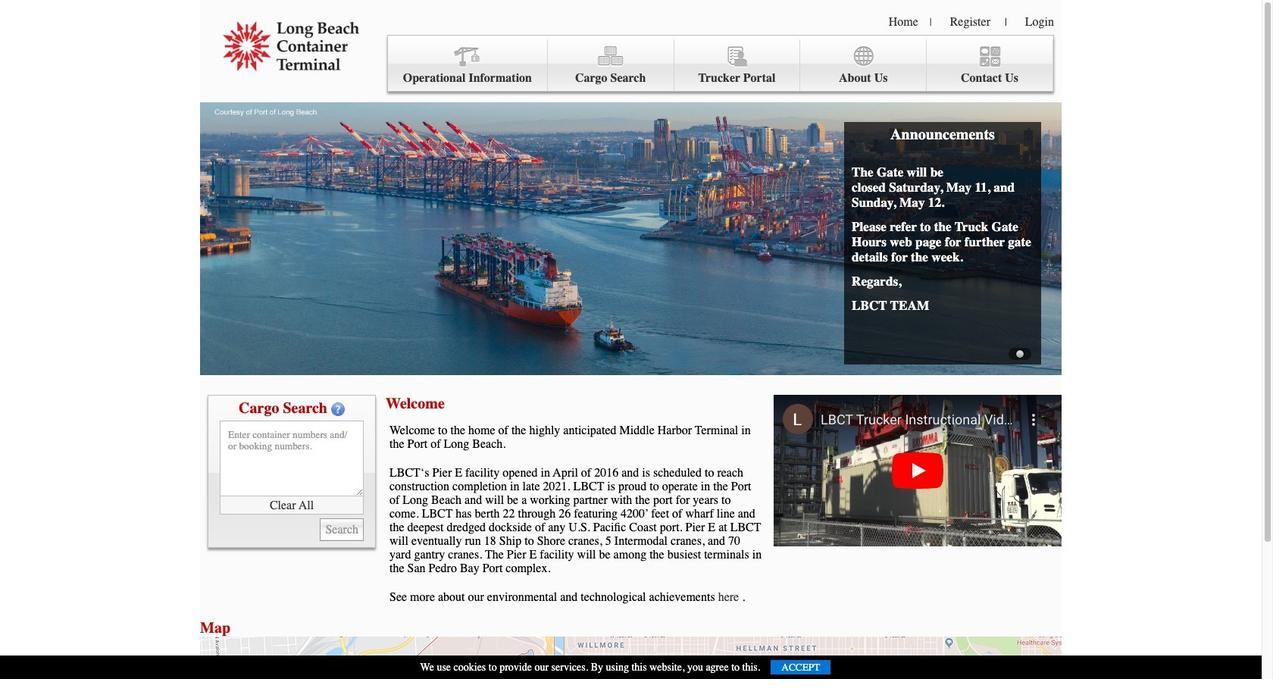 Task type: locate. For each thing, give the bounding box(es) containing it.
None submit
[[320, 519, 364, 541]]

menu bar
[[387, 35, 1055, 92]]



Task type: vqa. For each thing, say whether or not it's contained in the screenshot.
"enter container numbers and/ or booking numbers." text box
yes



Task type: describe. For each thing, give the bounding box(es) containing it.
Enter container numbers and/ or booking numbers. text field
[[220, 421, 364, 497]]



